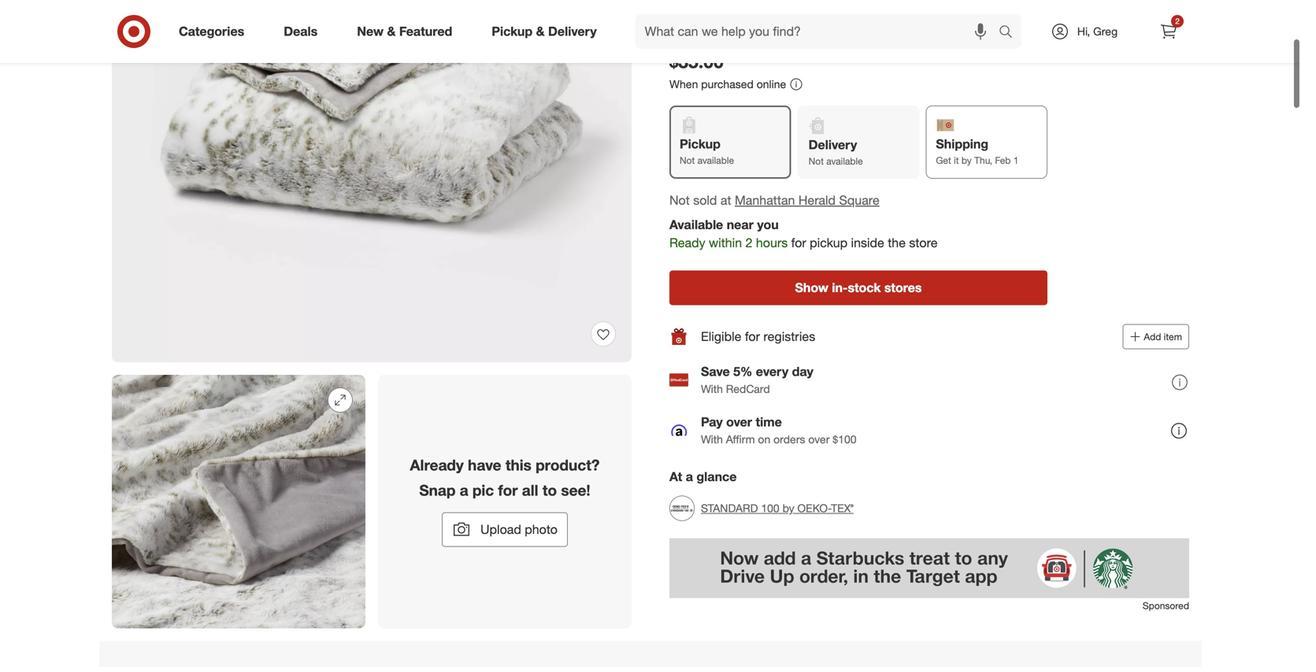 Task type: vqa. For each thing, say whether or not it's contained in the screenshot.
Create a registry registry
no



Task type: locate. For each thing, give the bounding box(es) containing it.
deals link
[[270, 14, 337, 49]]

1 horizontal spatial by
[[962, 155, 972, 166]]

you
[[758, 217, 779, 233]]

1 vertical spatial with
[[701, 433, 723, 447]]

save
[[701, 364, 730, 380]]

item
[[1165, 331, 1183, 343]]

snap
[[420, 482, 456, 500]]

available
[[698, 155, 735, 166], [827, 155, 864, 167]]

1 horizontal spatial delivery
[[809, 137, 858, 153]]

0 horizontal spatial for
[[498, 482, 518, 500]]

not inside pickup not available
[[680, 155, 695, 166]]

available for delivery
[[827, 155, 864, 167]]

0 horizontal spatial delivery
[[549, 24, 597, 39]]

pickup inside pickup not available
[[680, 136, 721, 152]]

not left sold at the top right
[[670, 193, 690, 208]]

not up herald
[[809, 155, 824, 167]]

over left $100
[[809, 433, 830, 447]]

over
[[727, 415, 753, 430], [809, 433, 830, 447]]

add
[[1145, 331, 1162, 343]]

print
[[994, 4, 1035, 27]]

hi,
[[1078, 24, 1091, 38]]

1 & from the left
[[387, 24, 396, 39]]

this
[[506, 456, 532, 475]]

hi, greg
[[1078, 24, 1118, 38]]

100
[[762, 502, 780, 516]]

0 horizontal spatial &
[[387, 24, 396, 39]]

for inside already have this product? snap a pic for all to see!
[[498, 482, 518, 500]]

not up sold at the top right
[[680, 155, 695, 166]]

pay over time with affirm on orders over $100
[[701, 415, 857, 447]]

0 horizontal spatial pickup
[[492, 24, 533, 39]]

show in-stock stores button
[[670, 271, 1048, 306]]

with down pay
[[701, 433, 723, 447]]

for right hours
[[792, 235, 807, 251]]

-
[[1040, 4, 1048, 27]]

delivery
[[549, 24, 597, 39], [809, 137, 858, 153]]

categories
[[179, 24, 244, 39]]

new & featured link
[[344, 14, 472, 49]]

oeko-
[[798, 502, 831, 516]]

0 horizontal spatial by
[[783, 502, 795, 516]]

with down save
[[701, 383, 723, 396]]

photo
[[525, 522, 558, 538]]

every
[[756, 364, 789, 380]]

for right eligible
[[745, 329, 760, 345]]

0 horizontal spatial a
[[460, 482, 469, 500]]

& inside new & featured link
[[387, 24, 396, 39]]

search
[[992, 25, 1030, 41]]

not
[[680, 155, 695, 166], [809, 155, 824, 167], [670, 193, 690, 208]]

$100
[[833, 433, 857, 447]]

& inside pickup & delivery link
[[536, 24, 545, 39]]

delivery inside delivery not available
[[809, 137, 858, 153]]

purchased
[[702, 77, 754, 91]]

pickup & delivery link
[[479, 14, 617, 49]]

1 with from the top
[[701, 383, 723, 396]]

1 horizontal spatial &
[[536, 24, 545, 39]]

2 horizontal spatial for
[[792, 235, 807, 251]]

available inside delivery not available
[[827, 155, 864, 167]]

0 horizontal spatial available
[[698, 155, 735, 166]]

it
[[954, 155, 960, 166]]

2 & from the left
[[536, 24, 545, 39]]

0 horizontal spatial over
[[727, 415, 753, 430]]

orders
[[774, 433, 806, 447]]

for left 'all'
[[498, 482, 518, 500]]

0 vertical spatial over
[[727, 415, 753, 430]]

2 with from the top
[[701, 433, 723, 447]]

by right 100
[[783, 502, 795, 516]]

all
[[522, 482, 539, 500]]

1 horizontal spatial over
[[809, 433, 830, 447]]

for for ready
[[792, 235, 807, 251]]

when
[[670, 77, 699, 91]]

2 down near
[[746, 235, 753, 251]]

1 horizontal spatial pickup
[[680, 136, 721, 152]]

1 vertical spatial pickup
[[680, 136, 721, 152]]

2 link
[[1152, 14, 1187, 49]]

1 vertical spatial over
[[809, 433, 830, 447]]

available for pickup
[[698, 155, 735, 166]]

1 vertical spatial 2
[[746, 235, 753, 251]]

see!
[[561, 482, 591, 500]]

1 horizontal spatial 2
[[1176, 16, 1180, 26]]

feb
[[996, 155, 1011, 166]]

0 vertical spatial with
[[701, 383, 723, 396]]

pickup & delivery
[[492, 24, 597, 39]]

0 vertical spatial pickup
[[492, 24, 533, 39]]

1 vertical spatial for
[[745, 329, 760, 345]]

pay
[[701, 415, 723, 430]]

1 vertical spatial delivery
[[809, 137, 858, 153]]

for for product?
[[498, 482, 518, 500]]

stores
[[885, 280, 922, 296]]

a
[[686, 470, 693, 485], [460, 482, 469, 500]]

affirm
[[726, 433, 755, 447]]

2 right greg
[[1176, 16, 1180, 26]]

2 vertical spatial for
[[498, 482, 518, 500]]

delivery not available
[[809, 137, 864, 167]]

55"x80"
[[670, 4, 737, 27]]

available
[[670, 217, 724, 233]]

search button
[[992, 14, 1030, 52]]

for inside the available near you ready within 2 hours for pickup inside the store
[[792, 235, 807, 251]]

1 horizontal spatial a
[[686, 470, 693, 485]]

save 5% every day with redcard
[[701, 364, 814, 396]]

1 horizontal spatial for
[[745, 329, 760, 345]]

categories link
[[165, 14, 264, 49]]

shipping
[[936, 136, 989, 152]]

available up square
[[827, 155, 864, 167]]

0 vertical spatial delivery
[[549, 24, 597, 39]]

a right 'at'
[[686, 470, 693, 485]]

new & featured
[[357, 24, 453, 39]]

pickup
[[810, 235, 848, 251]]

0 horizontal spatial 2
[[746, 235, 753, 251]]

over up 'affirm'
[[727, 415, 753, 430]]

55&#34;x80&#34; faux fur bed blanket animal print - threshold&#8482;, 2 of 3 image
[[112, 375, 366, 629]]

1 vertical spatial by
[[783, 502, 795, 516]]

ready
[[670, 235, 706, 251]]

28 link
[[670, 30, 772, 48]]

when purchased online
[[670, 77, 787, 91]]

available up at
[[698, 155, 735, 166]]

by right it
[[962, 155, 972, 166]]

not inside delivery not available
[[809, 155, 824, 167]]

&
[[387, 24, 396, 39], [536, 24, 545, 39]]

new
[[357, 24, 384, 39]]

with
[[701, 383, 723, 396], [701, 433, 723, 447]]

redcard
[[726, 383, 770, 396]]

available inside pickup not available
[[698, 155, 735, 166]]

1 horizontal spatial available
[[827, 155, 864, 167]]

have
[[468, 456, 502, 475]]

image gallery element
[[112, 0, 632, 633]]

pickup
[[492, 24, 533, 39], [680, 136, 721, 152]]

at
[[670, 470, 683, 485]]

28
[[744, 31, 756, 45]]

upload photo button
[[442, 513, 568, 548]]

2
[[1176, 16, 1180, 26], [746, 235, 753, 251]]

standard 100 by oeko-tex® button
[[670, 492, 854, 526]]

0 vertical spatial by
[[962, 155, 972, 166]]

a left pic
[[460, 482, 469, 500]]

by
[[962, 155, 972, 166], [783, 502, 795, 516]]

& for new
[[387, 24, 396, 39]]

0 vertical spatial for
[[792, 235, 807, 251]]

in-
[[832, 280, 848, 296]]



Task type: describe. For each thing, give the bounding box(es) containing it.
1
[[1014, 155, 1019, 166]]

5%
[[734, 364, 753, 380]]

55&#34;x80&#34; faux fur bed blanket animal print - threshold&#8482;, 1 of 3 image
[[112, 0, 632, 363]]

pic
[[473, 482, 494, 500]]

to
[[543, 482, 557, 500]]

within
[[709, 235, 742, 251]]

by inside shipping get it by thu, feb 1
[[962, 155, 972, 166]]

with inside pay over time with affirm on orders over $100
[[701, 433, 723, 447]]

What can we help you find? suggestions appear below search field
[[636, 14, 1003, 49]]

upload
[[481, 522, 522, 538]]

shipping get it by thu, feb 1
[[936, 136, 1019, 166]]

pickup for not
[[680, 136, 721, 152]]

pickup not available
[[680, 136, 735, 166]]

online
[[757, 77, 787, 91]]

already have this product? snap a pic for all to see!
[[410, 456, 600, 500]]

fur
[[788, 4, 815, 27]]

& for pickup
[[536, 24, 545, 39]]

2 inside the available near you ready within 2 hours for pickup inside the store
[[746, 235, 753, 251]]

delivery inside pickup & delivery link
[[549, 24, 597, 39]]

pickup for &
[[492, 24, 533, 39]]

animal
[[930, 4, 989, 27]]

stock
[[848, 280, 881, 296]]

faux
[[742, 4, 783, 27]]

the
[[888, 235, 906, 251]]

eligible for registries
[[701, 329, 816, 345]]

store
[[910, 235, 938, 251]]

get
[[936, 155, 952, 166]]

a inside already have this product? snap a pic for all to see!
[[460, 482, 469, 500]]

not for pickup
[[680, 155, 695, 166]]

available near you ready within 2 hours for pickup inside the store
[[670, 217, 938, 251]]

product?
[[536, 456, 600, 475]]

registries
[[764, 329, 816, 345]]

blanket
[[860, 4, 925, 27]]

standard 100 by oeko-tex®
[[701, 502, 854, 516]]

show
[[796, 280, 829, 296]]

not for delivery
[[809, 155, 824, 167]]

threshold™
[[1053, 4, 1150, 27]]

herald
[[799, 193, 836, 208]]

upload photo
[[481, 522, 558, 538]]

$35.00
[[670, 51, 724, 73]]

advertisement element
[[670, 539, 1190, 599]]

standard
[[701, 502, 758, 516]]

greg
[[1094, 24, 1118, 38]]

eligible
[[701, 329, 742, 345]]

add item
[[1145, 331, 1183, 343]]

inside
[[852, 235, 885, 251]]

at
[[721, 193, 732, 208]]

manhattan herald square button
[[735, 192, 880, 210]]

on
[[758, 433, 771, 447]]

day
[[793, 364, 814, 380]]

sponsored
[[1143, 600, 1190, 612]]

sold
[[694, 193, 717, 208]]

55"x80" faux fur bed blanket animal print - threshold™
[[670, 4, 1150, 27]]

thu,
[[975, 155, 993, 166]]

0 vertical spatial 2
[[1176, 16, 1180, 26]]

tex®
[[831, 502, 854, 516]]

bed
[[821, 4, 855, 27]]

show in-stock stores
[[796, 280, 922, 296]]

add item button
[[1123, 325, 1190, 350]]

by inside button
[[783, 502, 795, 516]]

not sold at manhattan herald square
[[670, 193, 880, 208]]

time
[[756, 415, 782, 430]]

near
[[727, 217, 754, 233]]

featured
[[399, 24, 453, 39]]

manhattan
[[735, 193, 796, 208]]

at a glance
[[670, 470, 737, 485]]

with inside save 5% every day with redcard
[[701, 383, 723, 396]]

hours
[[756, 235, 788, 251]]

glance
[[697, 470, 737, 485]]

square
[[840, 193, 880, 208]]

deals
[[284, 24, 318, 39]]



